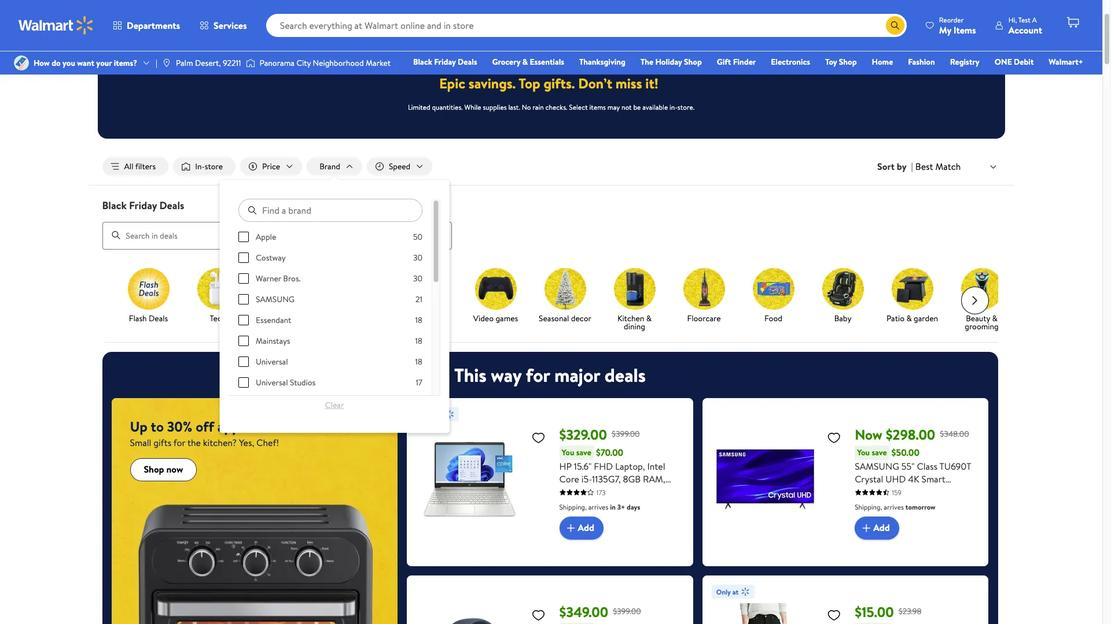 Task type: describe. For each thing, give the bounding box(es) containing it.
universal for universal
[[256, 357, 288, 368]]

0 horizontal spatial fashion
[[413, 313, 439, 324]]

92211
[[223, 57, 241, 69]]

search icon image
[[891, 21, 900, 30]]

shop seasonal image
[[544, 268, 586, 310]]

ssd,
[[589, 486, 608, 499]]

you save $70.00 hp 15.6" fhd laptop, intel core i5-1135g7, 8gb ram, 256gb ssd, silver, windows 11 home, 15-dy2795wm
[[559, 447, 680, 511]]

grooming
[[965, 321, 999, 333]]

in-
[[195, 161, 205, 172]]

limited
[[408, 102, 430, 112]]

add for $349.00
[[578, 522, 594, 535]]

available
[[642, 102, 668, 112]]

group containing apple
[[238, 232, 422, 625]]

flash
[[129, 313, 147, 324]]

add to cart image
[[564, 522, 578, 536]]

holiday
[[655, 56, 682, 68]]

0 vertical spatial fashion link
[[903, 56, 940, 68]]

off
[[196, 417, 214, 437]]

arrives for $329.00
[[588, 503, 608, 512]]

add to favorites list, samsung 55" class tu690t crystal uhd 4k smart television - un55tu690tfxza (new) image
[[827, 431, 841, 445]]

up
[[130, 417, 147, 437]]

my
[[939, 23, 951, 36]]

tech
[[210, 313, 226, 324]]

in-store
[[195, 161, 223, 172]]

registry link
[[945, 56, 985, 68]]

city
[[296, 57, 311, 69]]

add button for $349.00
[[559, 517, 604, 540]]

baby
[[834, 313, 851, 324]]

in-store button
[[173, 157, 236, 176]]

palm desert, 92211
[[176, 57, 241, 69]]

now $298.00 group
[[712, 408, 979, 558]]

Find a brand search field
[[238, 199, 422, 222]]

items?
[[114, 57, 137, 69]]

$15.00
[[855, 603, 894, 622]]

$349.00 group
[[416, 585, 684, 625]]

30%
[[167, 417, 192, 437]]

appliances
[[217, 417, 281, 437]]

hi, test a account
[[1008, 15, 1042, 36]]

tu690t
[[939, 460, 971, 473]]

Search search field
[[266, 14, 907, 37]]

30 for warner bros.
[[413, 273, 422, 285]]

departments button
[[103, 12, 190, 39]]

1 horizontal spatial fashion
[[908, 56, 935, 68]]

best match
[[915, 160, 961, 173]]

gift finder
[[717, 56, 756, 68]]

18 for mainstays
[[415, 336, 422, 347]]

none checkbox inside group
[[238, 253, 249, 263]]

panorama
[[260, 57, 294, 69]]

beauty & grooming link
[[952, 268, 1012, 333]]

last.
[[508, 102, 520, 112]]

0 horizontal spatial fashion link
[[396, 268, 456, 325]]

256gb
[[559, 486, 587, 499]]

clear button
[[238, 396, 431, 415]]

best
[[915, 160, 933, 173]]

tech link
[[188, 268, 248, 325]]

0 vertical spatial |
[[156, 57, 157, 69]]

search image
[[111, 231, 121, 240]]

18 for essendant
[[415, 315, 422, 326]]

add button for $15.00
[[855, 517, 899, 540]]

toy shop
[[825, 56, 857, 68]]

shipping, for $329.00
[[559, 503, 587, 512]]

& for grooming
[[992, 313, 998, 324]]

8gb
[[623, 473, 641, 486]]

hp
[[559, 460, 572, 473]]

you save $50.00 samsung 55" class tu690t crystal uhd 4k smart television - un55tu690tfxza (new)
[[855, 447, 978, 511]]

black friday deals inside search box
[[102, 199, 184, 213]]

panorama city neighborhood market
[[260, 57, 391, 69]]

services
[[214, 19, 247, 32]]

 image for how
[[14, 56, 29, 71]]

shop baby image
[[822, 268, 864, 310]]

top
[[519, 73, 540, 93]]

$329.00
[[559, 425, 607, 445]]

 image for palm
[[162, 58, 171, 68]]

shipping, arrives in 3+ days
[[559, 503, 640, 512]]

now
[[166, 464, 183, 476]]

palm
[[176, 57, 193, 69]]

sort
[[877, 160, 895, 173]]

you for $329.00
[[562, 447, 574, 459]]

may
[[608, 102, 620, 112]]

18 for universal
[[415, 357, 422, 368]]

all
[[124, 161, 133, 172]]

shipping, for now
[[855, 503, 882, 512]]

toy shop link
[[820, 56, 862, 68]]

store
[[205, 161, 223, 172]]

$348.00
[[940, 429, 969, 440]]

do
[[52, 57, 61, 69]]

departments
[[127, 19, 180, 32]]

1 horizontal spatial for
[[526, 363, 550, 388]]

bros.
[[283, 273, 300, 285]]

now $298.00 $348.00
[[855, 425, 969, 445]]

samsung inside you save $50.00 samsung 55" class tu690t crystal uhd 4k smart television - un55tu690tfxza (new)
[[855, 460, 899, 473]]

account
[[1008, 23, 1042, 36]]

desert,
[[195, 57, 221, 69]]

the holiday shop link
[[635, 56, 707, 68]]

15-
[[588, 499, 600, 511]]

black friday deals link
[[408, 56, 482, 68]]

flash deals link
[[118, 268, 179, 325]]

kitchen & dining
[[617, 313, 652, 333]]

reorder my items
[[939, 15, 976, 36]]

add to favorites list, apple watch series 9 gps 41mm silver aluminum case with storm blue sport band - s/m image
[[532, 609, 545, 623]]

& for garden
[[906, 313, 912, 324]]

ram,
[[643, 473, 665, 486]]

next slide for chipmodulewithimages list image
[[961, 287, 989, 315]]

Black Friday Deals search field
[[88, 199, 1014, 250]]

store.
[[678, 102, 694, 112]]

kitchen?
[[203, 437, 237, 449]]

walmart image
[[19, 16, 94, 35]]

0 vertical spatial black friday deals
[[413, 56, 477, 68]]

beauty
[[966, 313, 990, 324]]

thanksgiving link
[[574, 56, 631, 68]]

gift
[[717, 56, 731, 68]]

dy2795wm
[[600, 499, 644, 511]]

brand button
[[307, 157, 362, 176]]

walmart+ link
[[1044, 56, 1089, 68]]

one debit link
[[989, 56, 1039, 68]]

$23.98
[[899, 606, 922, 618]]



Task type: locate. For each thing, give the bounding box(es) containing it.
1 you from the left
[[562, 447, 574, 459]]

up to 30% off appliances small gifts for the kitchen? yes, chef!
[[130, 417, 281, 449]]

samsung up essendant
[[256, 294, 294, 306]]

0 horizontal spatial shop
[[144, 464, 164, 476]]

shop kitchen & dining image
[[614, 268, 655, 310]]

0 horizontal spatial black friday deals
[[102, 199, 184, 213]]

arrives left in
[[588, 503, 608, 512]]

2 vertical spatial 18
[[415, 357, 422, 368]]

 image left how on the top
[[14, 56, 29, 71]]

0 horizontal spatial arrives
[[588, 503, 608, 512]]

0 vertical spatial 18
[[415, 315, 422, 326]]

food link
[[743, 268, 804, 325]]

30 down 50
[[413, 252, 422, 264]]

0 horizontal spatial shipping,
[[559, 503, 587, 512]]

fashion right home
[[908, 56, 935, 68]]

garden
[[914, 313, 938, 324]]

price
[[262, 161, 280, 172]]

2 add button from the left
[[855, 517, 899, 540]]

$399.00 for $329.00
[[612, 429, 640, 440]]

black friday deals up 'epic'
[[413, 56, 477, 68]]

1 vertical spatial fashion link
[[396, 268, 456, 325]]

add down the shipping, arrives tomorrow at the right bottom
[[873, 522, 890, 535]]

0 horizontal spatial you
[[562, 447, 574, 459]]

add inside $329.00 group
[[578, 522, 594, 535]]

add button
[[559, 517, 604, 540], [855, 517, 899, 540]]

toys
[[280, 313, 295, 324]]

$399.00
[[612, 429, 640, 440], [613, 606, 641, 618]]

0 horizontal spatial for
[[173, 437, 185, 449]]

add down 15-
[[578, 522, 594, 535]]

1 universal from the top
[[256, 357, 288, 368]]

shipping, inside now $298.00 group
[[855, 503, 882, 512]]

1 vertical spatial 18
[[415, 336, 422, 347]]

0 horizontal spatial black
[[102, 199, 127, 213]]

save down now
[[872, 447, 887, 459]]

items
[[954, 23, 976, 36]]

add to favorites list, signature by levi strauss & co. men's and big men's slim fit jeans image
[[827, 609, 841, 623]]

shipping, down 256gb
[[559, 503, 587, 512]]

2 horizontal spatial  image
[[246, 57, 255, 69]]

match
[[935, 160, 961, 173]]

30 up 21
[[413, 273, 422, 285]]

1 horizontal spatial black
[[413, 56, 432, 68]]

days
[[627, 503, 640, 512]]

17
[[416, 377, 422, 389]]

services button
[[190, 12, 257, 39]]

universal down mainstays
[[256, 357, 288, 368]]

add
[[578, 522, 594, 535], [873, 522, 890, 535]]

0 vertical spatial deals
[[458, 56, 477, 68]]

& right the beauty
[[992, 313, 998, 324]]

1 horizontal spatial add
[[873, 522, 890, 535]]

0 vertical spatial samsung
[[256, 294, 294, 306]]

friday down filters
[[129, 199, 157, 213]]

1 vertical spatial universal
[[256, 377, 288, 389]]

$70.00
[[596, 447, 623, 460]]

| right by
[[911, 160, 913, 173]]

Walmart Site-Wide search field
[[266, 14, 907, 37]]

market
[[366, 57, 391, 69]]

black right market
[[413, 56, 432, 68]]

grocery
[[492, 56, 520, 68]]

173
[[596, 488, 606, 498]]

add button inside now $298.00 group
[[855, 517, 899, 540]]

seasonal decor link
[[535, 268, 595, 325]]

this way for major deals
[[454, 363, 646, 388]]

fashion down 21
[[413, 313, 439, 324]]

1 vertical spatial samsung
[[855, 460, 899, 473]]

1 horizontal spatial you
[[857, 447, 870, 459]]

epic
[[439, 73, 465, 93]]

baby link
[[813, 268, 873, 325]]

universal left studios
[[256, 377, 288, 389]]

& right grocery
[[522, 56, 528, 68]]

shop left now
[[144, 464, 164, 476]]

finder
[[733, 56, 756, 68]]

0 vertical spatial fashion
[[908, 56, 935, 68]]

2 shipping, from the left
[[855, 503, 882, 512]]

by
[[897, 160, 907, 173]]

1 18 from the top
[[415, 315, 422, 326]]

1 vertical spatial |
[[911, 160, 913, 173]]

no
[[522, 102, 531, 112]]

2 universal from the top
[[256, 377, 288, 389]]

add to favorites list, hp 15.6" fhd laptop, intel core i5-1135g7, 8gb ram, 256gb ssd, silver, windows 11 home, 15-dy2795wm image
[[532, 431, 545, 445]]

small
[[130, 437, 151, 449]]

0 horizontal spatial  image
[[14, 56, 29, 71]]

1 horizontal spatial  image
[[162, 58, 171, 68]]

save for now
[[872, 447, 887, 459]]

arrives inside now $298.00 group
[[884, 503, 904, 512]]

save inside you save $50.00 samsung 55" class tu690t crystal uhd 4k smart television - un55tu690tfxza (new)
[[872, 447, 887, 459]]

0 vertical spatial black
[[413, 56, 432, 68]]

friday inside black friday deals link
[[434, 56, 456, 68]]

1 horizontal spatial friday
[[434, 56, 456, 68]]

the
[[187, 437, 201, 449]]

 image left palm
[[162, 58, 171, 68]]

(new)
[[855, 499, 879, 511]]

way
[[491, 363, 521, 388]]

1 horizontal spatial samsung
[[855, 460, 899, 473]]

1 horizontal spatial fashion link
[[903, 56, 940, 68]]

not
[[621, 102, 632, 112]]

& inside the beauty & grooming
[[992, 313, 998, 324]]

arrives down 159
[[884, 503, 904, 512]]

deals right flash
[[149, 313, 168, 324]]

shop video games image
[[475, 268, 516, 310]]

black up search icon
[[102, 199, 127, 213]]

$399.00 for $349.00
[[613, 606, 641, 618]]

1 30 from the top
[[413, 252, 422, 264]]

1 vertical spatial fashion
[[413, 313, 439, 324]]

18
[[415, 315, 422, 326], [415, 336, 422, 347], [415, 357, 422, 368]]

you inside you save $70.00 hp 15.6" fhd laptop, intel core i5-1135g7, 8gb ram, 256gb ssd, silver, windows 11 home, 15-dy2795wm
[[562, 447, 574, 459]]

samsung up television
[[855, 460, 899, 473]]

registry
[[950, 56, 980, 68]]

home
[[872, 56, 893, 68]]

& for essentials
[[522, 56, 528, 68]]

shop toys image
[[266, 268, 308, 310]]

1 horizontal spatial |
[[911, 160, 913, 173]]

& right dining
[[646, 313, 652, 324]]

core
[[559, 473, 579, 486]]

0 horizontal spatial save
[[576, 447, 591, 459]]

patio & garden
[[887, 313, 938, 324]]

 image for panorama
[[246, 57, 255, 69]]

neighborhood
[[313, 57, 364, 69]]

i5-
[[581, 473, 592, 486]]

video
[[473, 313, 494, 324]]

home link
[[867, 56, 898, 68]]

friday inside black friday deals search box
[[129, 199, 157, 213]]

deals down in-store button
[[159, 199, 184, 213]]

shop patio & garden image
[[891, 268, 933, 310]]

add button down home, at the right bottom of the page
[[559, 517, 604, 540]]

you for now $298.00
[[857, 447, 870, 459]]

| left palm
[[156, 57, 157, 69]]

you up hp
[[562, 447, 574, 459]]

1 horizontal spatial shop
[[684, 56, 702, 68]]

group
[[238, 232, 422, 625]]

2 30 from the top
[[413, 273, 422, 285]]

flash deals image
[[128, 268, 169, 310]]

1 save from the left
[[576, 447, 591, 459]]

to
[[151, 417, 164, 437]]

walmart black friday deals for days image
[[445, 31, 658, 60]]

2 you from the left
[[857, 447, 870, 459]]

save for $329.00
[[576, 447, 591, 459]]

select
[[569, 102, 588, 112]]

save up 15.6"
[[576, 447, 591, 459]]

1 vertical spatial 30
[[413, 273, 422, 285]]

& inside the kitchen & dining
[[646, 313, 652, 324]]

savings.
[[469, 73, 516, 93]]

2 18 from the top
[[415, 336, 422, 347]]

$298.00
[[886, 425, 935, 445]]

shop tech image
[[197, 268, 239, 310]]

deals inside search box
[[159, 199, 184, 213]]

1 vertical spatial for
[[173, 437, 185, 449]]

brand
[[320, 161, 340, 172]]

$349.00
[[559, 603, 608, 622]]

0 vertical spatial universal
[[256, 357, 288, 368]]

 image right 92211
[[246, 57, 255, 69]]

add to cart image
[[859, 522, 873, 536]]

you
[[562, 447, 574, 459], [857, 447, 870, 459]]

add button down (new)
[[855, 517, 899, 540]]

friday up 'epic'
[[434, 56, 456, 68]]

black inside search box
[[102, 199, 127, 213]]

shipping, inside $329.00 group
[[559, 503, 587, 512]]

$399.00 right $349.00
[[613, 606, 641, 618]]

1 vertical spatial black
[[102, 199, 127, 213]]

speed button
[[367, 157, 432, 176]]

2 horizontal spatial shop
[[839, 56, 857, 68]]

grocery & essentials link
[[487, 56, 569, 68]]

shop beauty & grooming image
[[961, 268, 1003, 310]]

add button inside $329.00 group
[[559, 517, 604, 540]]

you
[[63, 57, 75, 69]]

3+
[[617, 503, 625, 512]]

hi,
[[1008, 15, 1017, 25]]

for inside up to 30% off appliances small gifts for the kitchen? yes, chef!
[[173, 437, 185, 449]]

you down now
[[857, 447, 870, 459]]

seasonal decor
[[539, 313, 591, 324]]

add for $15.00
[[873, 522, 890, 535]]

 image
[[14, 56, 29, 71], [246, 57, 255, 69], [162, 58, 171, 68]]

all filters button
[[102, 157, 169, 176]]

2 add from the left
[[873, 522, 890, 535]]

1 horizontal spatial black friday deals
[[413, 56, 477, 68]]

$15.00 group
[[712, 585, 979, 625]]

shop food image
[[753, 268, 794, 310]]

in
[[610, 503, 616, 512]]

shop right 'toy'
[[839, 56, 857, 68]]

be
[[633, 102, 641, 112]]

2 vertical spatial deals
[[149, 313, 168, 324]]

$329.00 group
[[416, 408, 684, 558]]

& for dining
[[646, 313, 652, 324]]

1 horizontal spatial shipping,
[[855, 503, 882, 512]]

sort and filter section element
[[88, 148, 1014, 185]]

grocery & essentials
[[492, 56, 564, 68]]

2 save from the left
[[872, 447, 887, 459]]

patio & garden link
[[882, 268, 942, 325]]

don't
[[578, 73, 612, 93]]

shop right "holiday"
[[684, 56, 702, 68]]

1 add button from the left
[[559, 517, 604, 540]]

0 horizontal spatial samsung
[[256, 294, 294, 306]]

0 horizontal spatial |
[[156, 57, 157, 69]]

0 vertical spatial friday
[[434, 56, 456, 68]]

shipping,
[[559, 503, 587, 512], [855, 503, 882, 512]]

21
[[415, 294, 422, 306]]

only at
[[716, 588, 738, 598]]

None checkbox
[[238, 253, 249, 263]]

Search in deals search field
[[102, 222, 452, 250]]

warner
[[256, 273, 281, 285]]

chef!
[[256, 437, 279, 449]]

arrives inside $329.00 group
[[588, 503, 608, 512]]

1 horizontal spatial save
[[872, 447, 887, 459]]

un55tu690tfxza
[[901, 486, 978, 499]]

11
[[674, 486, 680, 499]]

1 vertical spatial deals
[[159, 199, 184, 213]]

1 vertical spatial black friday deals
[[102, 199, 184, 213]]

0 vertical spatial for
[[526, 363, 550, 388]]

food
[[764, 313, 782, 324]]

1 vertical spatial $399.00
[[613, 606, 641, 618]]

0 horizontal spatial add
[[578, 522, 594, 535]]

& right patio
[[906, 313, 912, 324]]

shop floorcare image
[[683, 268, 725, 310]]

this
[[454, 363, 486, 388]]

0 horizontal spatial add button
[[559, 517, 604, 540]]

|
[[156, 57, 157, 69], [911, 160, 913, 173]]

debit
[[1014, 56, 1034, 68]]

None checkbox
[[238, 232, 249, 243], [238, 274, 249, 284], [238, 295, 249, 305], [238, 315, 249, 326], [238, 336, 249, 347], [238, 357, 249, 368], [238, 378, 249, 388], [238, 232, 249, 243], [238, 274, 249, 284], [238, 295, 249, 305], [238, 315, 249, 326], [238, 336, 249, 347], [238, 357, 249, 368], [238, 378, 249, 388]]

for left the
[[173, 437, 185, 449]]

1 add from the left
[[578, 522, 594, 535]]

| inside sort and filter section element
[[911, 160, 913, 173]]

deals up 'epic'
[[458, 56, 477, 68]]

how do you want your items?
[[34, 57, 137, 69]]

you inside you save $50.00 samsung 55" class tu690t crystal uhd 4k smart television - un55tu690tfxza (new)
[[857, 447, 870, 459]]

yes,
[[239, 437, 254, 449]]

shop fashion image
[[405, 268, 447, 310]]

1 horizontal spatial add button
[[855, 517, 899, 540]]

3 18 from the top
[[415, 357, 422, 368]]

shipping, down television
[[855, 503, 882, 512]]

all filters
[[124, 161, 156, 172]]

shop inside 'button'
[[144, 464, 164, 476]]

toys link
[[257, 268, 317, 325]]

samsung
[[256, 294, 294, 306], [855, 460, 899, 473]]

filters
[[135, 161, 156, 172]]

essentials
[[530, 56, 564, 68]]

only
[[716, 588, 731, 598]]

universal for universal studios
[[256, 377, 288, 389]]

1 horizontal spatial arrives
[[884, 503, 904, 512]]

limited quantities. while supplies last. no rain checks. select items may not be available in-store.
[[408, 102, 694, 112]]

1 vertical spatial friday
[[129, 199, 157, 213]]

cart contains 0 items total amount $0.00 image
[[1066, 16, 1080, 30]]

$50.00
[[892, 447, 920, 460]]

1 arrives from the left
[[588, 503, 608, 512]]

30 for costway
[[413, 252, 422, 264]]

for
[[526, 363, 550, 388], [173, 437, 185, 449]]

arrives
[[588, 503, 608, 512], [884, 503, 904, 512]]

0 vertical spatial $399.00
[[612, 429, 640, 440]]

1 shipping, from the left
[[559, 503, 587, 512]]

arrives for now
[[884, 503, 904, 512]]

2 arrives from the left
[[884, 503, 904, 512]]

$399.00 inside $349.00 $399.00
[[613, 606, 641, 618]]

black friday deals down filters
[[102, 199, 184, 213]]

$399.00 up $70.00
[[612, 429, 640, 440]]

0 horizontal spatial friday
[[129, 199, 157, 213]]

save inside you save $70.00 hp 15.6" fhd laptop, intel core i5-1135g7, 8gb ram, 256gb ssd, silver, windows 11 home, 15-dy2795wm
[[576, 447, 591, 459]]

for right way
[[526, 363, 550, 388]]

$399.00 inside $329.00 $399.00
[[612, 429, 640, 440]]

add inside now $298.00 group
[[873, 522, 890, 535]]

0 vertical spatial 30
[[413, 252, 422, 264]]

how
[[34, 57, 50, 69]]

save
[[576, 447, 591, 459], [872, 447, 887, 459]]

mainstays
[[256, 336, 290, 347]]



Task type: vqa. For each thing, say whether or not it's contained in the screenshot.
shop now LINK corresponding to Deals on? Game on.
no



